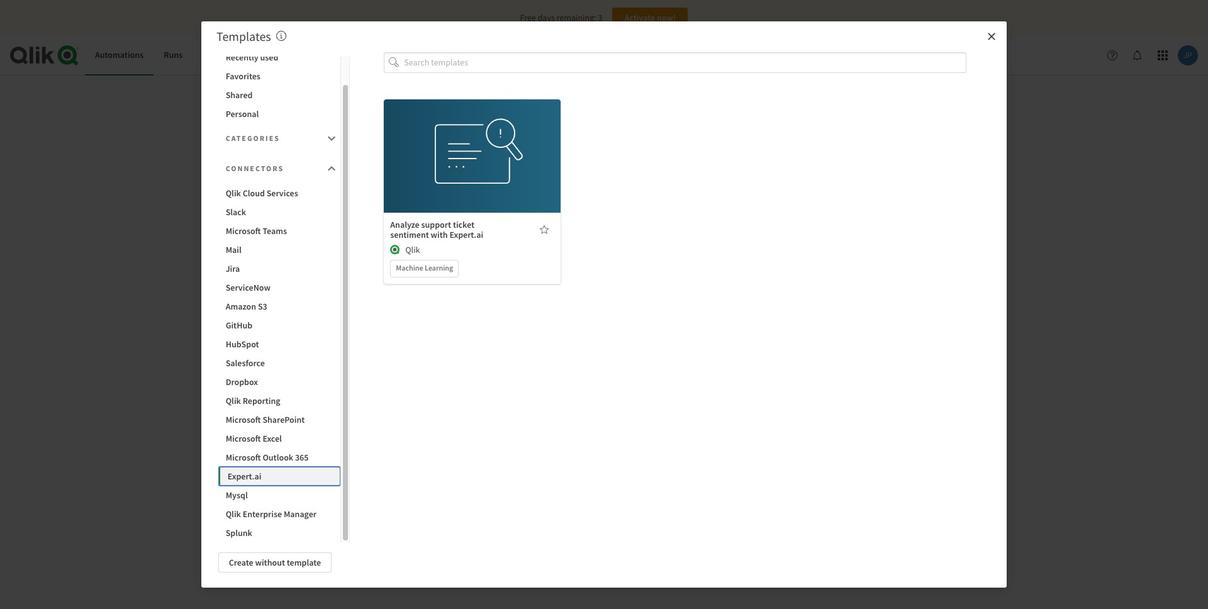 Task type: describe. For each thing, give the bounding box(es) containing it.
runs button
[[154, 35, 193, 76]]

microsoft excel
[[226, 433, 282, 444]]

templates
[[217, 28, 271, 44]]

details
[[460, 164, 486, 175]]

now!
[[657, 12, 676, 23]]

amazon
[[226, 301, 256, 312]]

365
[[295, 452, 309, 463]]

slack button
[[218, 203, 341, 222]]

automations
[[95, 49, 144, 61]]

hubspot
[[226, 339, 259, 350]]

personal
[[226, 108, 259, 120]]

remaining:
[[557, 12, 597, 23]]

analyze
[[390, 219, 420, 230]]

qlik enterprise manager
[[226, 509, 317, 520]]

salesforce button
[[218, 354, 341, 373]]

categories button
[[218, 126, 341, 151]]

dropbox
[[226, 376, 258, 388]]

mail button
[[218, 240, 341, 259]]

mysql button
[[218, 486, 341, 505]]

jira
[[226, 263, 240, 274]]

sharepoint
[[263, 414, 305, 426]]

connections button
[[240, 35, 308, 76]]

recently used
[[226, 52, 278, 63]]

use
[[448, 136, 462, 148]]

servicenow
[[226, 282, 271, 293]]

details button
[[433, 160, 512, 180]]

mail
[[226, 244, 242, 256]]

services
[[267, 188, 298, 199]]

connectors button
[[218, 156, 341, 181]]

microsoft sharepoint button
[[218, 410, 341, 429]]

templates are pre-built automations that help you automate common business workflows. get started by selecting one of the pre-built templates or choose the blank canvas to build an automation from scratch. tooltip
[[276, 28, 286, 44]]

favorites button
[[218, 67, 341, 86]]

support
[[421, 219, 451, 230]]

tab list containing automations
[[85, 35, 308, 76]]

use template
[[448, 136, 498, 148]]

activate now! link
[[613, 8, 688, 28]]

amazon s3
[[226, 301, 267, 312]]

manager
[[284, 509, 317, 520]]

expert.ai button
[[218, 467, 341, 486]]

amazon s3 button
[[218, 297, 341, 316]]

create without template
[[229, 557, 321, 568]]

splunk button
[[218, 524, 341, 543]]

microsoft teams button
[[218, 222, 341, 240]]

microsoft for microsoft sharepoint
[[226, 414, 261, 426]]

create
[[229, 557, 253, 568]]

1 horizontal spatial template
[[463, 136, 498, 148]]

slack
[[226, 206, 246, 218]]

qlik cloud services
[[226, 188, 298, 199]]

free days remaining: 3
[[520, 12, 603, 23]]

qlik for qlik reporting
[[226, 395, 241, 407]]

qlik reporting
[[226, 395, 280, 407]]

automations button
[[85, 35, 154, 76]]

analyze support ticket sentiment with expert.ai
[[390, 219, 484, 240]]

microsoft outlook 365
[[226, 452, 309, 463]]

s3
[[258, 301, 267, 312]]

categories
[[226, 133, 280, 143]]

qlik enterprise manager button
[[218, 505, 341, 524]]

qlik reporting button
[[218, 392, 341, 410]]

days
[[538, 12, 555, 23]]

reporting
[[243, 395, 280, 407]]

teams
[[263, 225, 287, 237]]



Task type: locate. For each thing, give the bounding box(es) containing it.
metrics button
[[193, 35, 240, 76]]

3 microsoft from the top
[[226, 433, 261, 444]]

qlik for qlik enterprise manager
[[226, 509, 241, 520]]

qlik cloud services button
[[218, 184, 341, 203]]

with
[[431, 229, 448, 240]]

0 vertical spatial expert.ai
[[450, 229, 484, 240]]

microsoft for microsoft excel
[[226, 433, 261, 444]]

1 vertical spatial expert.ai
[[228, 471, 261, 482]]

activate
[[625, 12, 655, 23]]

0 vertical spatial template
[[463, 136, 498, 148]]

machine learning
[[396, 263, 453, 272]]

microsoft excel button
[[218, 429, 341, 448]]

templates are pre-built automations that help you automate common business workflows. get started by selecting one of the pre-built templates or choose the blank canvas to build an automation from scratch. image
[[276, 31, 286, 41]]

expert.ai inside analyze support ticket sentiment with expert.ai
[[450, 229, 484, 240]]

template right without
[[287, 557, 321, 568]]

runs
[[164, 49, 183, 61]]

learning
[[425, 263, 453, 272]]

mysql
[[226, 490, 248, 501]]

microsoft
[[226, 225, 261, 237], [226, 414, 261, 426], [226, 433, 261, 444], [226, 452, 261, 463]]

favorites
[[226, 71, 261, 82]]

recently used button
[[218, 48, 341, 67]]

qlik for qlik
[[406, 244, 420, 255]]

qlik up slack
[[226, 188, 241, 199]]

0 horizontal spatial expert.ai
[[228, 471, 261, 482]]

qlik down mysql on the left bottom
[[226, 509, 241, 520]]

used
[[260, 52, 278, 63]]

microsoft left excel
[[226, 433, 261, 444]]

dropbox button
[[218, 373, 341, 392]]

qlik for qlik cloud services
[[226, 188, 241, 199]]

1 horizontal spatial expert.ai
[[450, 229, 484, 240]]

cloud
[[243, 188, 265, 199]]

3
[[598, 12, 603, 23]]

expert.ai up mysql on the left bottom
[[228, 471, 261, 482]]

activate now!
[[625, 12, 676, 23]]

salesforce
[[226, 358, 265, 369]]

outlook
[[263, 452, 293, 463]]

qlik inside 'button'
[[226, 395, 241, 407]]

microsoft down slack
[[226, 225, 261, 237]]

without
[[255, 557, 285, 568]]

template
[[463, 136, 498, 148], [287, 557, 321, 568]]

add to favorites image
[[540, 224, 550, 235]]

1 microsoft from the top
[[226, 225, 261, 237]]

jira button
[[218, 259, 341, 278]]

expert.ai inside expert.ai button
[[228, 471, 261, 482]]

close image
[[987, 31, 997, 42]]

1 vertical spatial template
[[287, 557, 321, 568]]

excel
[[263, 433, 282, 444]]

servicenow button
[[218, 278, 341, 297]]

microsoft teams
[[226, 225, 287, 237]]

shared button
[[218, 86, 341, 104]]

qlik down dropbox on the left bottom of the page
[[226, 395, 241, 407]]

4 microsoft from the top
[[226, 452, 261, 463]]

recently
[[226, 52, 259, 63]]

0 horizontal spatial template
[[287, 557, 321, 568]]

qlik image
[[390, 245, 401, 255]]

machine
[[396, 263, 423, 272]]

microsoft for microsoft teams
[[226, 225, 261, 237]]

template right use
[[463, 136, 498, 148]]

shared
[[226, 89, 253, 101]]

microsoft sharepoint
[[226, 414, 305, 426]]

Search templates text field
[[404, 52, 967, 73]]

microsoft for microsoft outlook 365
[[226, 452, 261, 463]]

connections
[[250, 49, 298, 61]]

use template button
[[433, 132, 512, 152]]

sentiment
[[390, 229, 429, 240]]

github
[[226, 320, 253, 331]]

github button
[[218, 316, 341, 335]]

microsoft down qlik reporting
[[226, 414, 261, 426]]

qlik inside button
[[226, 188, 241, 199]]

tab list
[[85, 35, 308, 76]]

personal button
[[218, 104, 341, 123]]

hubspot button
[[218, 335, 341, 354]]

splunk
[[226, 528, 252, 539]]

2 microsoft from the top
[[226, 414, 261, 426]]

qlik inside "button"
[[226, 509, 241, 520]]

create without template button
[[218, 553, 332, 573]]

expert.ai right with on the top left
[[450, 229, 484, 240]]

ticket
[[453, 219, 475, 230]]

enterprise
[[243, 509, 282, 520]]

qlik
[[226, 188, 241, 199], [406, 244, 420, 255], [226, 395, 241, 407], [226, 509, 241, 520]]

qlik down sentiment
[[406, 244, 420, 255]]

connectors
[[226, 164, 284, 173]]

expert.ai
[[450, 229, 484, 240], [228, 471, 261, 482]]

microsoft outlook 365 button
[[218, 448, 341, 467]]

free
[[520, 12, 536, 23]]

metrics
[[203, 49, 230, 61]]

microsoft down the microsoft excel
[[226, 452, 261, 463]]



Task type: vqa. For each thing, say whether or not it's contained in the screenshot.
and
no



